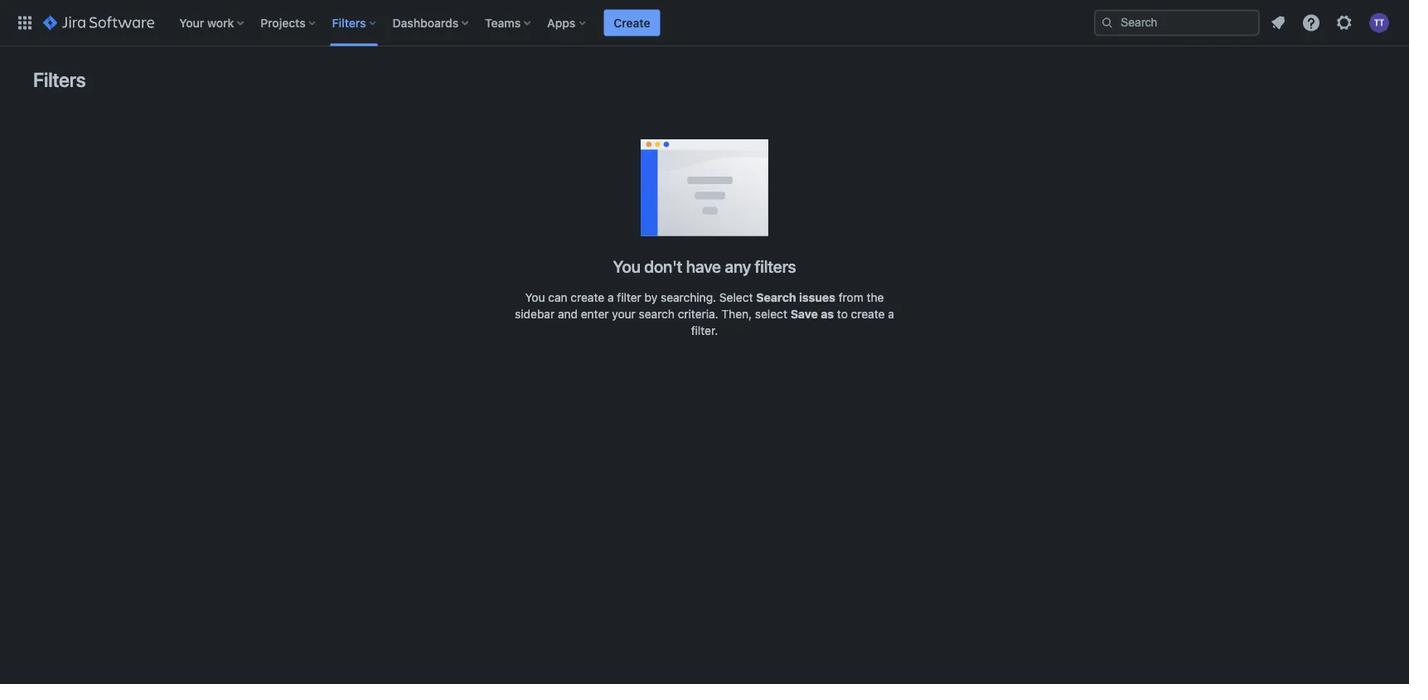 Task type: locate. For each thing, give the bounding box(es) containing it.
search
[[639, 307, 675, 321]]

save as
[[791, 307, 834, 321]]

sidebar
[[515, 307, 555, 321]]

0 vertical spatial you
[[613, 256, 641, 276]]

your profile and settings image
[[1370, 13, 1390, 33]]

1 vertical spatial a
[[888, 307, 895, 321]]

0 vertical spatial a
[[608, 291, 614, 304]]

create button
[[604, 10, 660, 36]]

teams button
[[480, 10, 537, 36]]

by
[[645, 291, 658, 304]]

1 horizontal spatial filters
[[332, 16, 366, 29]]

banner containing your work
[[0, 0, 1410, 46]]

you up sidebar
[[525, 291, 545, 304]]

create down the the
[[851, 307, 885, 321]]

apps
[[547, 16, 576, 29]]

1 vertical spatial create
[[851, 307, 885, 321]]

filters
[[755, 256, 796, 276]]

jira software image
[[43, 13, 154, 33], [43, 13, 154, 33]]

0 vertical spatial filters
[[332, 16, 366, 29]]

filters down 'appswitcher icon'
[[33, 68, 86, 91]]

create up the enter
[[571, 291, 605, 304]]

apps button
[[542, 10, 592, 36]]

a left filter at the top left
[[608, 291, 614, 304]]

your work
[[179, 16, 234, 29]]

you
[[613, 256, 641, 276], [525, 291, 545, 304]]

you for you can create a filter by searching. select search issues
[[525, 291, 545, 304]]

you up filter at the top left
[[613, 256, 641, 276]]

Search field
[[1095, 10, 1260, 36]]

filters button
[[327, 10, 383, 36]]

0 horizontal spatial you
[[525, 291, 545, 304]]

primary element
[[10, 0, 1095, 46]]

searching.
[[661, 291, 717, 304]]

from the sidebar and enter your search criteria. then, select
[[515, 291, 884, 321]]

filters right the projects popup button
[[332, 16, 366, 29]]

1 horizontal spatial you
[[613, 256, 641, 276]]

filters
[[332, 16, 366, 29], [33, 68, 86, 91]]

1 vertical spatial you
[[525, 291, 545, 304]]

don't
[[645, 256, 683, 276]]

settings image
[[1335, 13, 1355, 33]]

enter
[[581, 307, 609, 321]]

to create a filter.
[[691, 307, 895, 337]]

a right to
[[888, 307, 895, 321]]

1 horizontal spatial create
[[851, 307, 885, 321]]

filter
[[617, 291, 642, 304]]

0 horizontal spatial filters
[[33, 68, 86, 91]]

search image
[[1101, 16, 1114, 29]]

banner
[[0, 0, 1410, 46]]

issues
[[799, 291, 836, 304]]

1 horizontal spatial a
[[888, 307, 895, 321]]

a
[[608, 291, 614, 304], [888, 307, 895, 321]]

have
[[686, 256, 721, 276]]

create
[[571, 291, 605, 304], [851, 307, 885, 321]]

0 horizontal spatial create
[[571, 291, 605, 304]]

projects button
[[256, 10, 322, 36]]

notifications image
[[1269, 13, 1289, 33]]

projects
[[261, 16, 306, 29]]

teams
[[485, 16, 521, 29]]



Task type: vqa. For each thing, say whether or not it's contained in the screenshot.
the left view
no



Task type: describe. For each thing, give the bounding box(es) containing it.
filters inside dropdown button
[[332, 16, 366, 29]]

0 horizontal spatial a
[[608, 291, 614, 304]]

any
[[725, 256, 751, 276]]

filter.
[[691, 324, 718, 337]]

you for you don't have any filters
[[613, 256, 641, 276]]

your
[[179, 16, 204, 29]]

dashboards button
[[388, 10, 475, 36]]

search
[[756, 291, 796, 304]]

then,
[[722, 307, 752, 321]]

criteria.
[[678, 307, 719, 321]]

from
[[839, 291, 864, 304]]

select
[[755, 307, 788, 321]]

your work button
[[174, 10, 251, 36]]

create inside to create a filter.
[[851, 307, 885, 321]]

you don't have any filters
[[613, 256, 796, 276]]

and
[[558, 307, 578, 321]]

to
[[837, 307, 848, 321]]

the
[[867, 291, 884, 304]]

you can create a filter by searching. select search issues
[[525, 291, 836, 304]]

create
[[614, 16, 651, 29]]

a inside to create a filter.
[[888, 307, 895, 321]]

work
[[207, 16, 234, 29]]

your
[[612, 307, 636, 321]]

save
[[791, 307, 818, 321]]

help image
[[1302, 13, 1322, 33]]

1 vertical spatial filters
[[33, 68, 86, 91]]

0 vertical spatial create
[[571, 291, 605, 304]]

as
[[821, 307, 834, 321]]

appswitcher icon image
[[15, 13, 35, 33]]

can
[[548, 291, 568, 304]]

dashboards
[[393, 16, 459, 29]]

select
[[720, 291, 753, 304]]



